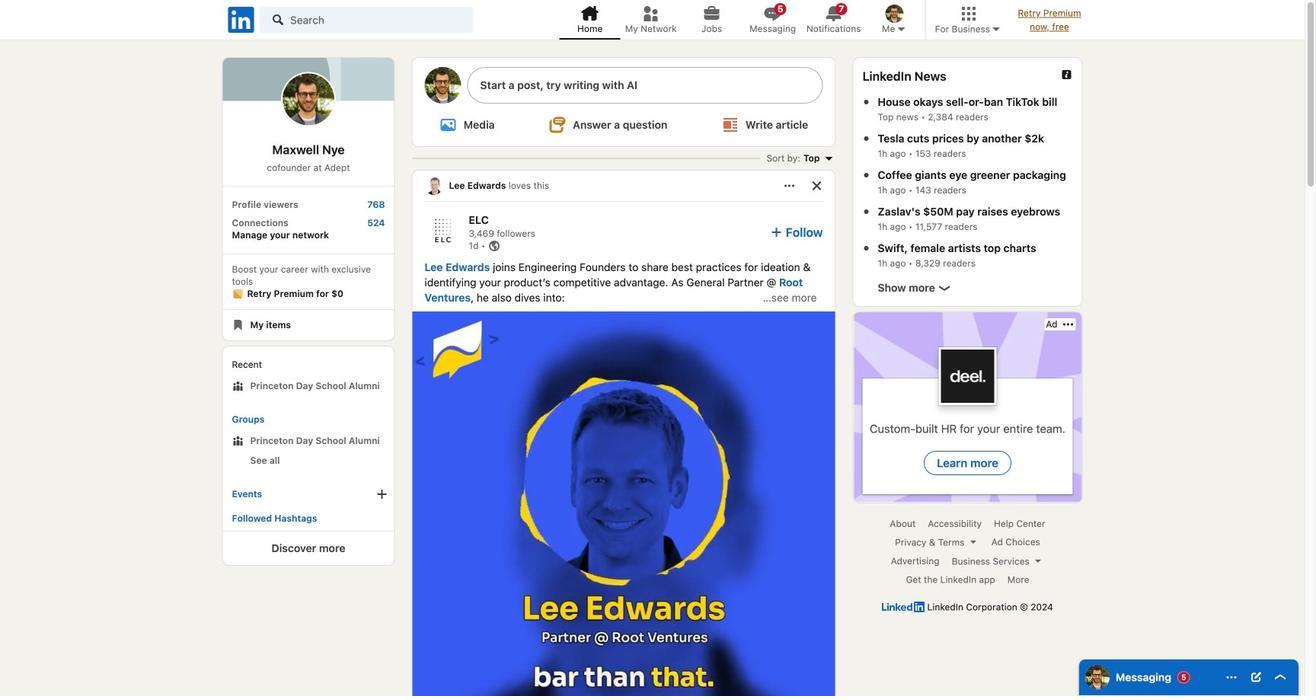 Task type: describe. For each thing, give the bounding box(es) containing it.
photo of maxwell nye image
[[281, 72, 336, 127]]

maxwell nye image
[[1085, 665, 1110, 690]]

Search text field
[[260, 7, 473, 33]]

linkedin image
[[225, 4, 257, 35]]

side bar region
[[223, 58, 394, 565]]

visit profile for maxwell nye image
[[425, 67, 461, 104]]

these are the day's top professional news stories and conversations. image
[[1061, 69, 1073, 81]]

for business image
[[990, 23, 1002, 35]]

small image
[[895, 23, 907, 35]]



Task type: vqa. For each thing, say whether or not it's contained in the screenshot.
"Photo of Maxwell Nye"
yes



Task type: locate. For each thing, give the bounding box(es) containing it.
linkedin image
[[225, 4, 257, 35], [882, 602, 925, 612], [882, 602, 925, 612]]

linkedin news element
[[853, 58, 1082, 696]]

dismiss post by elc image
[[811, 180, 823, 192]]

open control menu for post by elc image
[[783, 180, 795, 192]]

elc image
[[425, 212, 461, 249]]

sort order dropdown button image
[[823, 152, 835, 165]]

linkedin footer content element
[[853, 515, 1082, 614]]

main feed element
[[412, 58, 835, 696]]

maxwell nye image
[[885, 5, 904, 23]]

lee's profile photo image
[[425, 177, 443, 195]]

create an event image
[[376, 488, 388, 501]]

video player region
[[412, 311, 835, 696]]

open messenger dropdown menu image
[[1225, 671, 1238, 684]]



